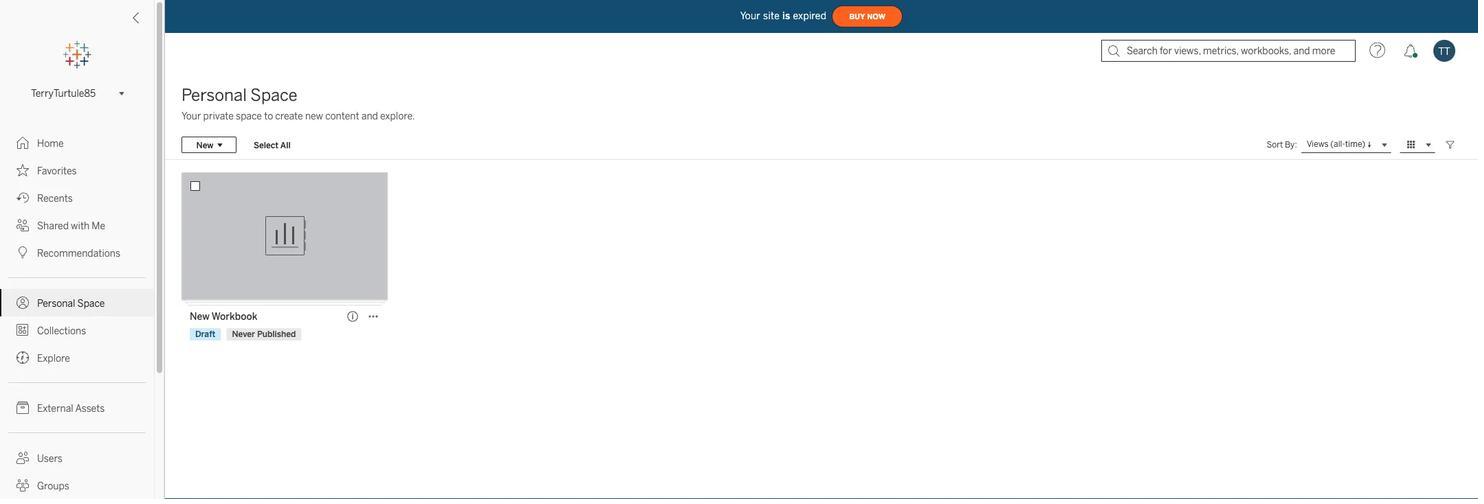 Task type: describe. For each thing, give the bounding box(es) containing it.
and
[[362, 110, 378, 122]]

shared with me link
[[0, 212, 154, 239]]

external assets link
[[0, 395, 154, 422]]

recommendations link
[[0, 239, 154, 267]]

personal for personal space your private space to create new content and explore.
[[182, 86, 247, 105]]

navigation panel element
[[0, 41, 154, 500]]

external
[[37, 403, 73, 415]]

workbook
[[212, 311, 257, 323]]

views (all-time) button
[[1302, 137, 1392, 153]]

users link
[[0, 445, 154, 472]]

shared with me
[[37, 220, 105, 232]]

private
[[203, 110, 234, 122]]

favorites link
[[0, 157, 154, 184]]

main navigation. press the up and down arrow keys to access links. element
[[0, 129, 154, 500]]

(all-
[[1331, 139, 1346, 149]]

groups
[[37, 481, 69, 492]]

draft
[[195, 330, 216, 340]]

assets
[[75, 403, 105, 415]]

recents link
[[0, 184, 154, 212]]

create
[[275, 110, 303, 122]]

now
[[867, 12, 886, 21]]

new for new
[[196, 140, 214, 150]]

users
[[37, 454, 62, 465]]

all
[[280, 140, 291, 150]]

new workbook
[[190, 311, 257, 323]]

personal space your private space to create new content and explore.
[[182, 86, 415, 122]]

favorites
[[37, 165, 77, 177]]

time)
[[1346, 139, 1366, 149]]

Search for views, metrics, workbooks, and more text field
[[1102, 40, 1356, 62]]

to
[[264, 110, 273, 122]]

groups link
[[0, 472, 154, 500]]

expired
[[793, 10, 827, 21]]

home link
[[0, 129, 154, 157]]

personal space link
[[0, 290, 154, 317]]

explore link
[[0, 345, 154, 372]]

terryturtule85 button
[[25, 85, 129, 102]]

views (all-time)
[[1307, 139, 1366, 149]]

views
[[1307, 139, 1329, 149]]

explore.
[[380, 110, 415, 122]]

collections
[[37, 326, 86, 337]]

never published
[[232, 330, 296, 340]]

select all
[[254, 140, 291, 150]]



Task type: locate. For each thing, give the bounding box(es) containing it.
0 vertical spatial personal
[[182, 86, 247, 105]]

0 vertical spatial your
[[741, 10, 761, 21]]

new down private
[[196, 140, 214, 150]]

me
[[92, 220, 105, 232]]

0 horizontal spatial space
[[77, 298, 105, 309]]

1 horizontal spatial your
[[741, 10, 761, 21]]

1 vertical spatial space
[[77, 298, 105, 309]]

new up draft
[[190, 311, 210, 323]]

recents
[[37, 193, 73, 204]]

1 vertical spatial new
[[190, 311, 210, 323]]

space inside the main navigation. press the up and down arrow keys to access links. element
[[77, 298, 105, 309]]

new
[[196, 140, 214, 150], [190, 311, 210, 323]]

recommendations
[[37, 248, 120, 259]]

explore
[[37, 353, 70, 364]]

home
[[37, 138, 64, 149]]

new button
[[182, 137, 237, 153]]

personal inside personal space link
[[37, 298, 75, 309]]

personal up the collections
[[37, 298, 75, 309]]

buy now
[[849, 12, 886, 21]]

never
[[232, 330, 255, 340]]

personal up private
[[182, 86, 247, 105]]

terryturtule85
[[31, 88, 96, 99]]

your left private
[[182, 110, 201, 122]]

content
[[325, 110, 359, 122]]

your left site
[[741, 10, 761, 21]]

space for personal space your private space to create new content and explore.
[[251, 86, 298, 105]]

personal inside the personal space your private space to create new content and explore.
[[182, 86, 247, 105]]

personal for personal space
[[37, 298, 75, 309]]

personal space
[[37, 298, 105, 309]]

select
[[254, 140, 279, 150]]

1 horizontal spatial personal
[[182, 86, 247, 105]]

shared
[[37, 220, 69, 232]]

site
[[763, 10, 780, 21]]

buy
[[849, 12, 865, 21]]

with
[[71, 220, 90, 232]]

sort
[[1267, 140, 1283, 150]]

your site is expired
[[741, 10, 827, 21]]

0 vertical spatial space
[[251, 86, 298, 105]]

1 vertical spatial personal
[[37, 298, 75, 309]]

grid view image
[[1406, 139, 1418, 151]]

buy now button
[[832, 6, 903, 28]]

0 horizontal spatial your
[[182, 110, 201, 122]]

personal
[[182, 86, 247, 105], [37, 298, 75, 309]]

new inside popup button
[[196, 140, 214, 150]]

published
[[257, 330, 296, 340]]

sort by:
[[1267, 140, 1297, 150]]

space
[[236, 110, 262, 122]]

1 horizontal spatial space
[[251, 86, 298, 105]]

your inside the personal space your private space to create new content and explore.
[[182, 110, 201, 122]]

is
[[783, 10, 791, 21]]

your
[[741, 10, 761, 21], [182, 110, 201, 122]]

select all button
[[245, 137, 300, 153]]

space for personal space
[[77, 298, 105, 309]]

space up collections link
[[77, 298, 105, 309]]

by:
[[1285, 140, 1297, 150]]

space up to
[[251, 86, 298, 105]]

new for new workbook
[[190, 311, 210, 323]]

1 vertical spatial your
[[182, 110, 201, 122]]

new
[[305, 110, 323, 122]]

external assets
[[37, 403, 105, 415]]

collections link
[[0, 317, 154, 345]]

space inside the personal space your private space to create new content and explore.
[[251, 86, 298, 105]]

space
[[251, 86, 298, 105], [77, 298, 105, 309]]

0 vertical spatial new
[[196, 140, 214, 150]]

0 horizontal spatial personal
[[37, 298, 75, 309]]



Task type: vqa. For each thing, say whether or not it's contained in the screenshot.
name
no



